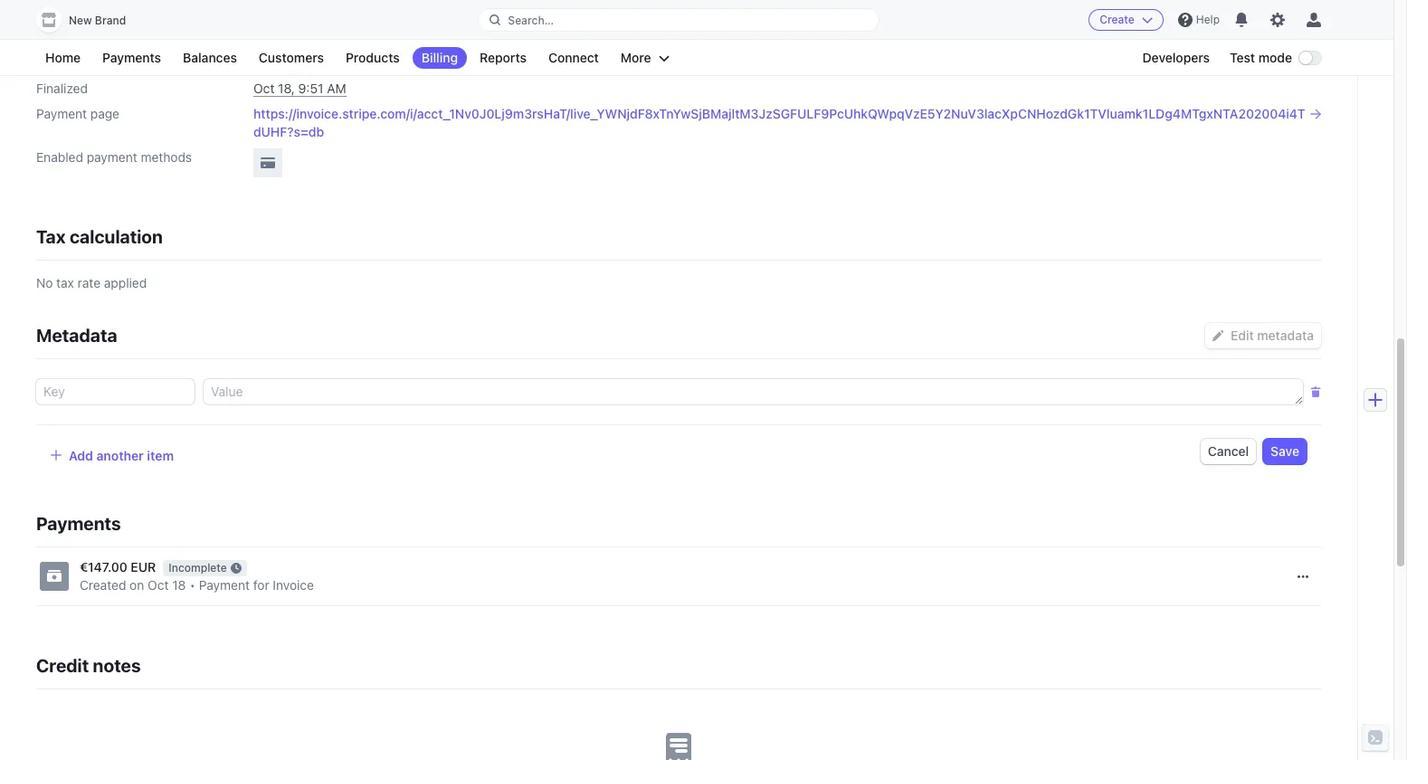 Task type: locate. For each thing, give the bounding box(es) containing it.
2 18, from the top
[[278, 81, 295, 96]]

products
[[346, 50, 400, 65]]

svg image inside edit metadata button
[[1213, 331, 1224, 341]]

am right 9:51
[[327, 81, 346, 96]]

am for oct 18, 9:51 am
[[327, 81, 346, 96]]

tax
[[36, 226, 66, 247]]

18, inside button
[[278, 81, 295, 96]]

created on oct 18 • payment for invoice
[[80, 578, 314, 593]]

Key text field
[[36, 379, 195, 405]]

customers link
[[250, 47, 333, 69]]

0 vertical spatial 18,
[[278, 55, 295, 71]]

payments up €147.00
[[36, 513, 121, 534]]

create
[[1100, 13, 1135, 26]]

https://invoice.stripe.com/i/acct_1nv0j0lj9m3rshat/live_ywnjdf8xtnywsjbmajltm3jzsgfulf9pcuhkqwpqvze5y2nuv3lacxpcnhozdgk1tvluamk1ldg4mtgxnta202004i4t duhf?s=db
[[253, 106, 1306, 140]]

oct left the 18
[[148, 578, 169, 593]]

1 18, from the top
[[278, 55, 295, 71]]

invoice
[[273, 578, 314, 593]]

0 vertical spatial created
[[36, 55, 83, 71]]

edit
[[1231, 328, 1254, 343]]

created for created
[[36, 55, 83, 71]]

am inside button
[[329, 55, 349, 71]]

calculation
[[70, 226, 163, 247]]

Search… search field
[[479, 9, 879, 31]]

2 vertical spatial oct
[[148, 578, 169, 593]]

test mode
[[1230, 50, 1293, 65]]

balances link
[[174, 47, 246, 69]]

created
[[36, 55, 83, 71], [80, 578, 126, 593]]

cancel
[[1208, 444, 1249, 459]]

18,
[[278, 55, 295, 71], [278, 81, 295, 96]]

billing link
[[413, 47, 467, 69]]

credit notes
[[36, 655, 141, 676]]

add
[[69, 448, 93, 463]]

help
[[1196, 13, 1220, 26]]

no tax rate applied
[[36, 275, 147, 291]]

18, for 9:51
[[278, 81, 295, 96]]

•
[[190, 578, 195, 593]]

edit metadata button
[[1206, 323, 1322, 349]]

payment down incomplete
[[199, 578, 250, 593]]

payment page
[[36, 106, 120, 121]]

mode
[[1259, 50, 1293, 65]]

oct for oct 18, 9:49 am
[[253, 55, 275, 71]]

duhf?s=db
[[253, 124, 324, 140]]

oct down customers link
[[253, 81, 275, 96]]

1 vertical spatial oct
[[253, 81, 275, 96]]

payment down finalized
[[36, 106, 87, 121]]

0 vertical spatial oct
[[253, 55, 275, 71]]

1 vertical spatial svg image
[[1298, 572, 1309, 583]]

more button
[[612, 47, 679, 69]]

reports
[[480, 50, 527, 65]]

save button
[[1264, 439, 1307, 464]]

am right 9:49
[[329, 55, 349, 71]]

am
[[329, 55, 349, 71], [327, 81, 346, 96]]

18, inside button
[[278, 55, 295, 71]]

oct up oct 18, 9:51 am
[[253, 55, 275, 71]]

created down €147.00
[[80, 578, 126, 593]]

created up finalized
[[36, 55, 83, 71]]

0 vertical spatial payments
[[102, 50, 161, 65]]

18, left 9:49
[[278, 55, 295, 71]]

oct
[[253, 55, 275, 71], [253, 81, 275, 96], [148, 578, 169, 593]]

0 vertical spatial payment
[[36, 106, 87, 121]]

0 horizontal spatial payment
[[36, 106, 87, 121]]

18, left 9:51
[[278, 81, 295, 96]]

0 vertical spatial am
[[329, 55, 349, 71]]

developers
[[1143, 50, 1210, 65]]

1 vertical spatial am
[[327, 81, 346, 96]]

payments down brand
[[102, 50, 161, 65]]

payments
[[102, 50, 161, 65], [36, 513, 121, 534]]

enabled payment methods
[[36, 150, 192, 165]]

oct inside button
[[253, 81, 275, 96]]

1 vertical spatial created
[[80, 578, 126, 593]]

1 horizontal spatial svg image
[[1298, 572, 1309, 583]]

1 vertical spatial 18,
[[278, 81, 295, 96]]

am inside button
[[327, 81, 346, 96]]

methods
[[141, 150, 192, 165]]

9:49
[[298, 55, 326, 71]]

0 vertical spatial svg image
[[1213, 331, 1224, 341]]

tax calculation
[[36, 226, 163, 247]]

page
[[90, 106, 120, 121]]

0 horizontal spatial svg image
[[1213, 331, 1224, 341]]

svg image
[[1213, 331, 1224, 341], [1298, 572, 1309, 583]]

another
[[96, 448, 144, 463]]

payment
[[36, 106, 87, 121], [199, 578, 250, 593]]

1 vertical spatial payments
[[36, 513, 121, 534]]

payments link
[[93, 47, 170, 69]]

new brand
[[69, 14, 126, 27]]

1 vertical spatial payment
[[199, 578, 250, 593]]

oct inside button
[[253, 55, 275, 71]]



Task type: describe. For each thing, give the bounding box(es) containing it.
balances
[[183, 50, 237, 65]]

brand
[[95, 14, 126, 27]]

on
[[130, 578, 144, 593]]

billing
[[422, 50, 458, 65]]

metadata
[[36, 325, 117, 346]]

am for oct 18, 9:49 am
[[329, 55, 349, 71]]

no
[[36, 275, 53, 291]]

help button
[[1171, 5, 1227, 34]]

cancel button
[[1201, 439, 1257, 464]]

9:51
[[298, 81, 324, 96]]

1 horizontal spatial payment
[[199, 578, 250, 593]]

applied
[[104, 275, 147, 291]]

in_1o2b4hlj9m3rshatey9mebog
[[253, 31, 445, 45]]

oct 18, 9:49 am
[[253, 55, 349, 71]]

payment
[[87, 150, 137, 165]]

home
[[45, 50, 81, 65]]

oct 18, 9:51 am button
[[253, 80, 346, 98]]

tax
[[56, 275, 74, 291]]

notes
[[93, 655, 141, 676]]

rate
[[78, 275, 101, 291]]

add another item
[[69, 448, 174, 463]]

https://invoice.stripe.com/i/acct_1nv0j0lj9m3rshat/live_ywnjdf8xtnywsjbmajltm3jzsgfulf9pcuhkqwpqvze5y2nuv3lacxpcnhozdgk1tvluamk1ldg4mtgxnta202004i4t duhf?s=db link
[[253, 105, 1322, 141]]

id
[[36, 29, 49, 45]]

18
[[172, 578, 186, 593]]

oct 18, 9:49 am button
[[253, 54, 349, 73]]

oct for oct 18, 9:51 am
[[253, 81, 275, 96]]

customers
[[259, 50, 324, 65]]

connect link
[[539, 47, 608, 69]]

credit
[[36, 655, 89, 676]]

search…
[[508, 13, 554, 27]]

18, for 9:49
[[278, 55, 295, 71]]

new brand button
[[36, 7, 144, 33]]

Search… text field
[[479, 9, 879, 31]]

developers link
[[1134, 47, 1219, 69]]

connect
[[548, 50, 599, 65]]

item
[[147, 448, 174, 463]]

reports link
[[471, 47, 536, 69]]

https://invoice.stripe.com/i/acct_1nv0j0lj9m3rshat/live_ywnjdf8xtnywsjbmajltm3jzsgfulf9pcuhkqwpqvze5y2nuv3lacxpcnhozdgk1tvluamk1ldg4mtgxnta202004i4t
[[253, 106, 1306, 121]]

eur
[[131, 560, 156, 575]]

A value for the given metadata key text field
[[204, 379, 1303, 405]]

incomplete
[[169, 561, 227, 575]]

€147.00
[[80, 560, 127, 575]]

enabled
[[36, 150, 83, 165]]

for
[[253, 578, 269, 593]]

€147.00 eur
[[80, 560, 156, 575]]

finalized
[[36, 81, 88, 96]]

created for created on oct 18 • payment for invoice
[[80, 578, 126, 593]]

test
[[1230, 50, 1255, 65]]

more
[[621, 50, 651, 65]]

add another item button
[[51, 448, 174, 463]]

oct 18, 9:51 am
[[253, 81, 346, 96]]

new
[[69, 14, 92, 27]]

create button
[[1089, 9, 1164, 31]]

home link
[[36, 47, 90, 69]]

edit metadata
[[1231, 328, 1314, 343]]

products link
[[337, 47, 409, 69]]

metadata
[[1258, 328, 1314, 343]]

save
[[1271, 444, 1300, 459]]



Task type: vqa. For each thing, say whether or not it's contained in the screenshot.
right Payment
yes



